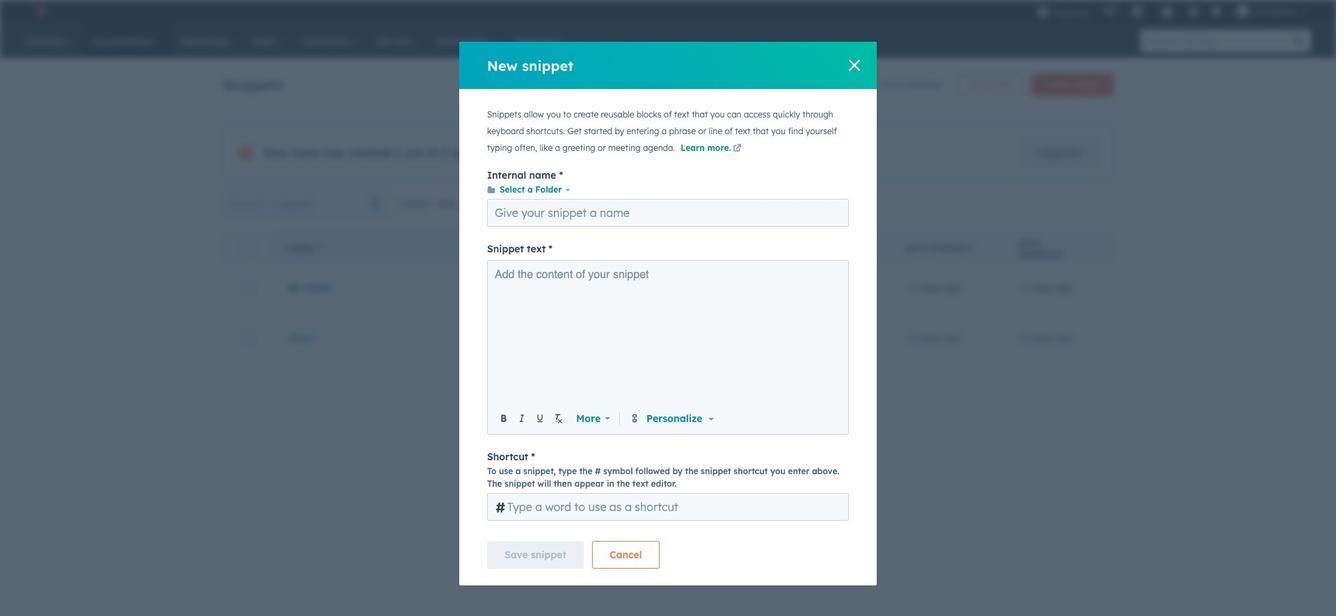 Task type: vqa. For each thing, say whether or not it's contained in the screenshot.
clone
no



Task type: describe. For each thing, give the bounding box(es) containing it.
Search HubSpot search field
[[1141, 29, 1288, 53]]

marketplaces image
[[1131, 6, 1144, 19]]

Type a word to use as a shortcut text field
[[487, 493, 849, 521]]

2 press to sort. element from the left
[[1091, 243, 1096, 255]]

press to sort. image
[[974, 243, 980, 253]]

link opens in a new window image
[[733, 143, 742, 155]]

Search search field
[[223, 190, 392, 218]]

ascending sort. press to sort descending. element
[[318, 243, 323, 255]]



Task type: locate. For each thing, give the bounding box(es) containing it.
press to sort. image
[[1091, 243, 1096, 253]]

Give your snippet a name text field
[[487, 199, 849, 227]]

link opens in a new window image
[[733, 145, 742, 153]]

1 press to sort. element from the left
[[974, 243, 980, 255]]

dialog
[[459, 42, 877, 586]]

menu
[[1030, 0, 1320, 22]]

0 horizontal spatial press to sort. element
[[974, 243, 980, 255]]

press to sort. element
[[974, 243, 980, 255], [1091, 243, 1096, 255]]

None text field
[[496, 267, 841, 406]]

1 horizontal spatial press to sort. element
[[1091, 243, 1096, 255]]

close image
[[849, 60, 860, 71]]

jacob simon image
[[1237, 5, 1249, 17]]

ascending sort. press to sort descending. image
[[318, 243, 323, 253]]

banner
[[223, 70, 1114, 96]]



